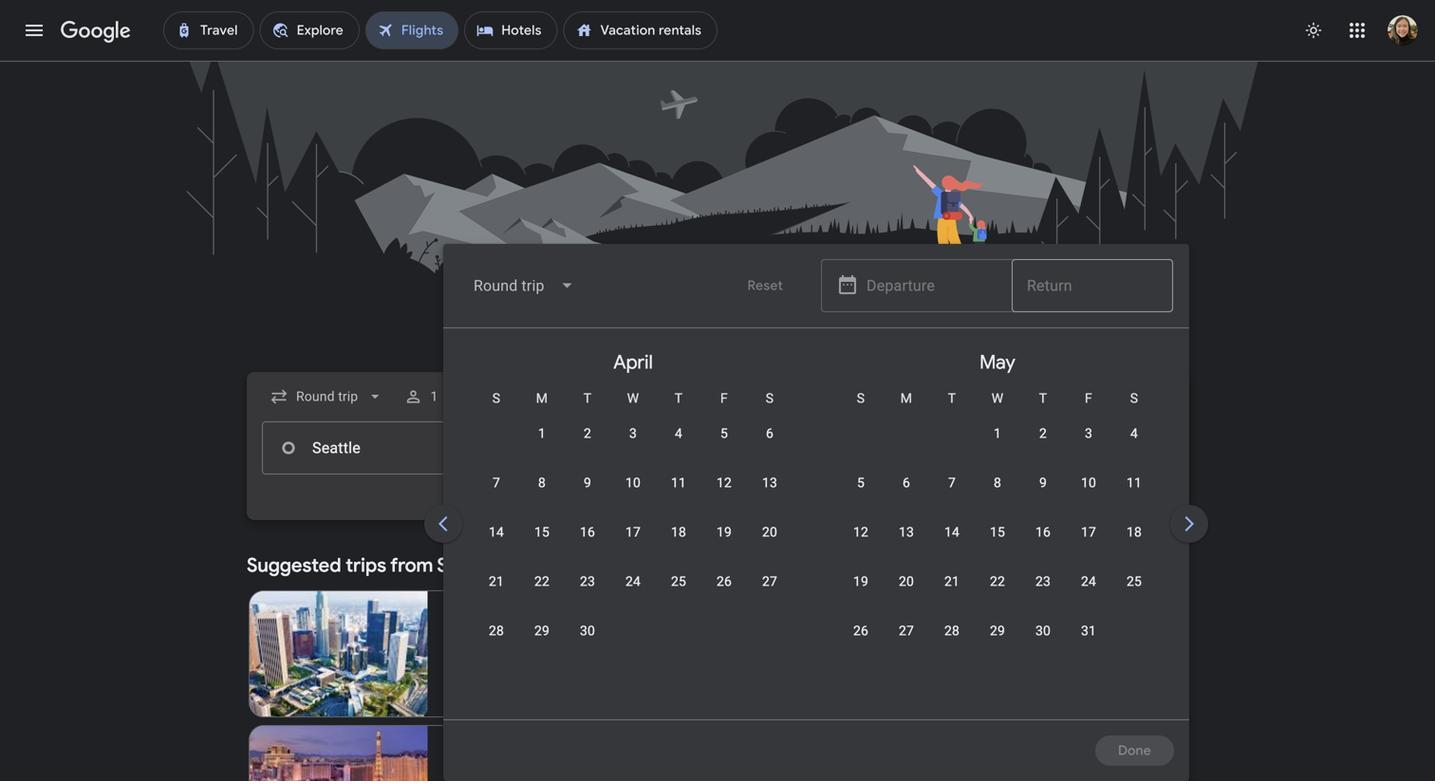 Task type: describe. For each thing, give the bounding box(es) containing it.
1 9 button from the left
[[565, 474, 611, 519]]

1 18 button from the left
[[656, 523, 702, 569]]

sat, may 18 element
[[1127, 523, 1143, 542]]

27 for sat, apr 27 element in the right bottom of the page
[[763, 574, 778, 590]]

1 7 button from the left
[[474, 474, 519, 519]]

2 25 button from the left
[[1112, 573, 1158, 618]]

31 button
[[1066, 622, 1112, 668]]

mon, apr 22 element
[[535, 573, 550, 592]]

apr inside the los angeles apr 15 – 23
[[443, 627, 464, 643]]

1 11 button from the left
[[656, 474, 702, 519]]

vegas
[[470, 741, 513, 761]]

2 15 button from the left
[[975, 523, 1021, 569]]

2 10 button from the left
[[1066, 474, 1112, 519]]

1 horizontal spatial 20 button
[[884, 573, 930, 618]]

24 for fri, may 24 element
[[1082, 574, 1097, 590]]

fri, may 10 element
[[1082, 474, 1097, 493]]

1 21 button from the left
[[474, 573, 519, 618]]

wed, may 15 element
[[990, 523, 1006, 542]]

1 vertical spatial 26 button
[[839, 622, 884, 668]]

thu, apr 25 element
[[671, 573, 687, 592]]

none text field inside flight search field
[[262, 422, 530, 475]]

trips
[[346, 554, 387, 578]]

19 for fri, apr 19 element
[[717, 525, 732, 540]]

Departure text field
[[867, 260, 998, 311]]

thu, may 23 element
[[1036, 573, 1051, 592]]

2 button for april
[[565, 425, 611, 470]]

1 horizontal spatial 19 button
[[839, 573, 884, 618]]

4 t from the left
[[1040, 391, 1048, 406]]

29 button inside april row group
[[519, 622, 565, 668]]

tue, may 28 element
[[945, 622, 960, 641]]

1 30 button from the left
[[565, 622, 611, 668]]

row containing 14
[[474, 515, 793, 569]]

row containing 5
[[839, 465, 1158, 519]]

thu, may 30 element
[[1036, 622, 1051, 641]]

14 for tue, may 14 element
[[945, 525, 960, 540]]

explore button
[[666, 500, 770, 538]]

19 button inside april row group
[[702, 523, 747, 569]]

tue, apr 9 element
[[584, 474, 592, 493]]

Flight search field
[[232, 244, 1436, 782]]

m for april
[[536, 391, 548, 406]]

row containing 26
[[839, 613, 1112, 668]]

1 8 button from the left
[[519, 474, 565, 519]]

1 23 button from the left
[[565, 573, 611, 618]]

seattle
[[437, 554, 498, 578]]

26 for 'sun, may 26' element
[[854, 623, 869, 639]]

17 for wed, apr 17 element at left
[[626, 525, 641, 540]]

1 button for may
[[975, 425, 1021, 470]]

2 14 button from the left
[[930, 523, 975, 569]]

tue, apr 2 element
[[584, 425, 592, 444]]

0 vertical spatial 26 button
[[702, 573, 747, 618]]

13 for sat, apr 13 element
[[763, 475, 778, 491]]

wed, may 29 element
[[990, 622, 1006, 641]]

15 – 23
[[468, 627, 513, 643]]

las
[[443, 741, 467, 761]]

19 for sun, may 19 element
[[854, 574, 869, 590]]

f for may
[[1086, 391, 1093, 406]]

1 25 button from the left
[[656, 573, 702, 618]]

apr 20 – 26
[[443, 762, 513, 778]]

18 for thu, apr 18 element
[[671, 525, 687, 540]]

2 18 button from the left
[[1112, 523, 1158, 569]]

12 for fri, apr 12 element
[[717, 475, 732, 491]]

destinations
[[1088, 557, 1166, 575]]

thu, apr 11 element
[[671, 474, 687, 493]]

1 for april
[[538, 426, 546, 442]]

1 vertical spatial return text field
[[1027, 423, 1158, 474]]

2 11 button from the left
[[1112, 474, 1158, 519]]

2 21 button from the left
[[930, 573, 975, 618]]

2 s from the left
[[766, 391, 774, 406]]

fri, may 31 element
[[1082, 622, 1097, 641]]

explore for explore
[[708, 510, 755, 527]]

april row group
[[451, 336, 816, 712]]

next image
[[1167, 501, 1213, 547]]

grid inside flight search field
[[451, 336, 1436, 731]]

from
[[391, 554, 433, 578]]

sat, apr 13 element
[[763, 474, 778, 493]]

29 for the wed, may 29 'element'
[[990, 623, 1006, 639]]

mon, apr 29 element
[[535, 622, 550, 641]]

thu, apr 4 element
[[675, 425, 683, 444]]

1 horizontal spatial 12 button
[[839, 523, 884, 569]]

1 s from the left
[[493, 391, 501, 406]]

previous image
[[421, 501, 466, 547]]

2 22 button from the left
[[975, 573, 1021, 618]]

3 button for april
[[611, 425, 656, 470]]

11 for sat, may 11 element
[[1127, 475, 1143, 491]]

7 for 'sun, apr 7' element
[[493, 475, 501, 491]]

2 for april
[[584, 426, 592, 442]]

6 for "sat, apr 6" 'element'
[[766, 426, 774, 442]]

15 for mon, apr 15 element
[[535, 525, 550, 540]]

1 16 button from the left
[[565, 523, 611, 569]]

4 for april
[[675, 426, 683, 442]]

0 horizontal spatial 20 button
[[747, 523, 793, 569]]

16 for the tue, apr 16 element
[[580, 525, 596, 540]]

wed, apr 10 element
[[626, 474, 641, 493]]

suggested trips from seattle
[[247, 554, 498, 578]]

mon, may 13 element
[[899, 523, 915, 542]]

20 for mon, may 20 element
[[899, 574, 915, 590]]

28 for tue, may 28 element
[[945, 623, 960, 639]]

0 vertical spatial return text field
[[1028, 260, 1159, 311]]

2 23 button from the left
[[1021, 573, 1066, 618]]

1 24 button from the left
[[611, 573, 656, 618]]

9 for thu, may 9 element
[[1040, 475, 1048, 491]]

sun, may 12 element
[[854, 523, 869, 542]]

sat, may 11 element
[[1127, 474, 1143, 493]]

4 s from the left
[[1131, 391, 1139, 406]]

1 t from the left
[[584, 391, 592, 406]]

9 for tue, apr 9 element
[[584, 475, 592, 491]]

fri, may 24 element
[[1082, 573, 1097, 592]]

sun, apr 7 element
[[493, 474, 501, 493]]

6 button inside row
[[884, 474, 930, 519]]

may row group
[[816, 336, 1180, 712]]

3 s from the left
[[857, 391, 865, 406]]

4 button for april
[[656, 425, 702, 470]]

1 17 button from the left
[[611, 523, 656, 569]]

18 for sat, may 18 element at the right bottom of page
[[1127, 525, 1143, 540]]

17 for fri, may 17 element
[[1082, 525, 1097, 540]]

fri, may 17 element
[[1082, 523, 1097, 542]]

13 for mon, may 13 element
[[899, 525, 915, 540]]



Task type: locate. For each thing, give the bounding box(es) containing it.
6 button up sat, apr 13 element
[[747, 425, 793, 470]]

thu, apr 18 element
[[671, 523, 687, 542]]

wed, apr 24 element
[[626, 573, 641, 592]]

30 for thu, may 30 element
[[1036, 623, 1051, 639]]

2 14 from the left
[[945, 525, 960, 540]]

1 button
[[519, 425, 565, 470], [975, 425, 1021, 470]]

1 4 button from the left
[[656, 425, 702, 470]]

None text field
[[262, 422, 530, 475]]

1 22 button from the left
[[519, 573, 565, 618]]

sat, apr 27 element
[[763, 573, 778, 592]]

w
[[627, 391, 639, 406], [992, 391, 1004, 406]]

0 horizontal spatial 6 button
[[747, 425, 793, 470]]

1 horizontal spatial 7 button
[[930, 474, 975, 519]]

13 right fri, apr 12 element
[[763, 475, 778, 491]]

2 3 from the left
[[1085, 426, 1093, 442]]

1 30 from the left
[[580, 623, 596, 639]]

4 button
[[656, 425, 702, 470], [1112, 425, 1158, 470]]

0 horizontal spatial 13 button
[[747, 474, 793, 519]]

29 button
[[519, 622, 565, 668], [975, 622, 1021, 668]]

19 button up 'sun, may 26' element
[[839, 573, 884, 618]]

tue, may 14 element
[[945, 523, 960, 542]]

0 horizontal spatial 2
[[584, 426, 592, 442]]

1 vertical spatial 5 button
[[839, 474, 884, 519]]

29 button inside may row group
[[975, 622, 1021, 668]]

17
[[626, 525, 641, 540], [1082, 525, 1097, 540]]

fri, apr 26 element
[[717, 573, 732, 592]]

0 horizontal spatial 7
[[493, 475, 501, 491]]

30 right mon, apr 29 element
[[580, 623, 596, 639]]

28 button
[[474, 622, 519, 668], [930, 622, 975, 668]]

0 horizontal spatial 25 button
[[656, 573, 702, 618]]

6 button inside april row group
[[747, 425, 793, 470]]

19 button
[[702, 523, 747, 569], [839, 573, 884, 618]]

23 for the thu, may 23 element
[[1036, 574, 1051, 590]]

1 horizontal spatial 28 button
[[930, 622, 975, 668]]

2 left fri, may 3 element
[[1040, 426, 1048, 442]]

1 apr from the top
[[443, 627, 464, 643]]

7
[[493, 475, 501, 491], [949, 475, 956, 491]]

mon, may 6 element
[[903, 474, 911, 493]]

2 apr from the top
[[443, 762, 464, 778]]

0 horizontal spatial 24
[[626, 574, 641, 590]]

17 up the explore destinations
[[1082, 525, 1097, 540]]

10 right thu, may 9 element
[[1082, 475, 1097, 491]]

april
[[614, 350, 653, 375]]

explore for explore destinations
[[1038, 557, 1085, 575]]

6 inside row
[[903, 475, 911, 491]]

18 left fri, apr 19 element
[[671, 525, 687, 540]]

2 29 from the left
[[990, 623, 1006, 639]]

1 horizontal spatial 13 button
[[884, 523, 930, 569]]

0 horizontal spatial 11
[[671, 475, 687, 491]]

3 for april
[[630, 426, 637, 442]]

1 horizontal spatial 13
[[899, 525, 915, 540]]

2 17 button from the left
[[1066, 523, 1112, 569]]

13 inside may row group
[[899, 525, 915, 540]]

0 vertical spatial 6 button
[[747, 425, 793, 470]]

explore down thu, may 16 element
[[1038, 557, 1085, 575]]

22
[[535, 574, 550, 590], [990, 574, 1006, 590]]

m
[[536, 391, 548, 406], [901, 391, 913, 406]]

2 inside may row group
[[1040, 426, 1048, 442]]

15 for wed, may 15 'element'
[[990, 525, 1006, 540]]

5 left "sat, apr 6" 'element'
[[721, 426, 728, 442]]

28 for sun, apr 28 element
[[489, 623, 504, 639]]

0 horizontal spatial 29 button
[[519, 622, 565, 668]]

8 inside may row group
[[994, 475, 1002, 491]]

9
[[584, 475, 592, 491], [1040, 475, 1048, 491]]

0 horizontal spatial 5
[[721, 426, 728, 442]]

17 button up fri, may 24 element
[[1066, 523, 1112, 569]]

1 8 from the left
[[538, 475, 546, 491]]

27 inside may row group
[[899, 623, 915, 639]]

18
[[671, 525, 687, 540], [1127, 525, 1143, 540]]

5 button
[[702, 425, 747, 470], [839, 474, 884, 519]]

2 button
[[565, 425, 611, 470], [1021, 425, 1066, 470]]

1 10 button from the left
[[611, 474, 656, 519]]

24 button
[[611, 573, 656, 618], [1066, 573, 1112, 618]]

0 vertical spatial apr
[[443, 627, 464, 643]]

1 vertical spatial 5
[[858, 475, 865, 491]]

10
[[626, 475, 641, 491], [1082, 475, 1097, 491]]

29 inside may row group
[[990, 623, 1006, 639]]

10 button
[[611, 474, 656, 519], [1066, 474, 1112, 519]]

2 9 button from the left
[[1021, 474, 1066, 519]]

1 w from the left
[[627, 391, 639, 406]]

26 right the thu, apr 25 element
[[717, 574, 732, 590]]

1 horizontal spatial 30 button
[[1021, 622, 1066, 668]]

5 button inside april row group
[[702, 425, 747, 470]]

21 up the angeles
[[489, 574, 504, 590]]

1 horizontal spatial 9 button
[[1021, 474, 1066, 519]]

25 for sat, may 25 element on the right of the page
[[1127, 574, 1143, 590]]

mon, apr 1 element
[[538, 425, 546, 444]]

2 2 button from the left
[[1021, 425, 1066, 470]]

24 for 'wed, apr 24' element
[[626, 574, 641, 590]]

0 vertical spatial 5
[[721, 426, 728, 442]]

2 8 from the left
[[994, 475, 1002, 491]]

1 horizontal spatial 7
[[949, 475, 956, 491]]

8 left thu, may 9 element
[[994, 475, 1002, 491]]

0 horizontal spatial 12
[[717, 475, 732, 491]]

3 button for may
[[1066, 425, 1112, 470]]

18 inside april row group
[[671, 525, 687, 540]]

t up thu, apr 4 element
[[675, 391, 683, 406]]

23 left fri, may 24 element
[[1036, 574, 1051, 590]]

20 for sat, apr 20 element
[[763, 525, 778, 540]]

1 22 from the left
[[535, 574, 550, 590]]

28 inside may row group
[[945, 623, 960, 639]]

5
[[721, 426, 728, 442], [858, 475, 865, 491]]

2 1 button from the left
[[975, 425, 1021, 470]]

2 10 from the left
[[1082, 475, 1097, 491]]

22 inside april row group
[[535, 574, 550, 590]]

18 inside may row group
[[1127, 525, 1143, 540]]

5 for sun, may 5 element
[[858, 475, 865, 491]]

8 inside april row group
[[538, 475, 546, 491]]

0 horizontal spatial 9
[[584, 475, 592, 491]]

2 28 from the left
[[945, 623, 960, 639]]

10 for fri, may 10 element
[[1082, 475, 1097, 491]]

10 for wed, apr 10 element
[[626, 475, 641, 491]]

7 inside may row group
[[949, 475, 956, 491]]

1 horizontal spatial 23 button
[[1021, 573, 1066, 618]]

0 horizontal spatial 21
[[489, 574, 504, 590]]

m inside row group
[[901, 391, 913, 406]]

row containing 12
[[839, 515, 1158, 569]]

3 button
[[611, 425, 656, 470], [1066, 425, 1112, 470]]

4 right fri, may 3 element
[[1131, 426, 1139, 442]]

0 horizontal spatial 27 button
[[747, 573, 793, 618]]

25 button
[[656, 573, 702, 618], [1112, 573, 1158, 618]]

5 button up fri, apr 12 element
[[702, 425, 747, 470]]

25 button right 'wed, apr 24' element
[[656, 573, 702, 618]]

1 horizontal spatial 15
[[990, 525, 1006, 540]]

1 28 from the left
[[489, 623, 504, 639]]

fri, apr 19 element
[[717, 523, 732, 542]]

1 vertical spatial 26
[[854, 623, 869, 639]]

los angeles apr 15 – 23
[[443, 606, 529, 643]]

22 button up mon, apr 29 element
[[519, 573, 565, 618]]

1 horizontal spatial 15 button
[[975, 523, 1021, 569]]

s right 1 popup button
[[493, 391, 501, 406]]

21
[[489, 574, 504, 590], [945, 574, 960, 590]]

2 23 from the left
[[1036, 574, 1051, 590]]

14 button up sun, apr 21 element
[[474, 523, 519, 569]]

0 horizontal spatial 10
[[626, 475, 641, 491]]

19 inside april row group
[[717, 525, 732, 540]]

s
[[493, 391, 501, 406], [766, 391, 774, 406], [857, 391, 865, 406], [1131, 391, 1139, 406]]

2 t from the left
[[675, 391, 683, 406]]

2 21 from the left
[[945, 574, 960, 590]]

sun, apr 28 element
[[489, 622, 504, 641]]

2 7 button from the left
[[930, 474, 975, 519]]

19 right thu, apr 18 element
[[717, 525, 732, 540]]

6 down departure text field
[[903, 475, 911, 491]]

apr
[[443, 627, 464, 643], [443, 762, 464, 778]]

0 horizontal spatial 11 button
[[656, 474, 702, 519]]

1 16 from the left
[[580, 525, 596, 540]]

8
[[538, 475, 546, 491], [994, 475, 1002, 491]]

27 right fri, apr 26 element
[[763, 574, 778, 590]]

20 inside april row group
[[763, 525, 778, 540]]

20 button
[[747, 523, 793, 569], [884, 573, 930, 618]]

0 horizontal spatial 26 button
[[702, 573, 747, 618]]

wed, may 22 element
[[990, 573, 1006, 592]]

29
[[535, 623, 550, 639], [990, 623, 1006, 639]]

1 vertical spatial apr
[[443, 762, 464, 778]]

las vegas
[[443, 741, 513, 761]]

2 4 button from the left
[[1112, 425, 1158, 470]]

sat, apr 6 element
[[766, 425, 774, 444]]

28 button left mon, apr 29 element
[[474, 622, 519, 668]]

sat, may 25 element
[[1127, 573, 1143, 592]]

20 left tue, may 21 element
[[899, 574, 915, 590]]

s up "sat, apr 6" 'element'
[[766, 391, 774, 406]]

sun, may 19 element
[[854, 573, 869, 592]]

4 for may
[[1131, 426, 1139, 442]]

may
[[980, 350, 1016, 375]]

m for may
[[901, 391, 913, 406]]

2 7 from the left
[[949, 475, 956, 491]]

w inside april row group
[[627, 391, 639, 406]]

5 inside row
[[858, 475, 865, 491]]

29 button left thu, may 30 element
[[975, 622, 1021, 668]]

fri, apr 5 element
[[721, 425, 728, 444]]

wed, apr 17 element
[[626, 523, 641, 542]]

8 for mon, apr 8 element
[[538, 475, 546, 491]]

18 button up the thu, apr 25 element
[[656, 523, 702, 569]]

explore inside 'button'
[[1038, 557, 1085, 575]]

14 inside may row group
[[945, 525, 960, 540]]

1 vertical spatial 6 button
[[884, 474, 930, 519]]

21 for sun, apr 21 element
[[489, 574, 504, 590]]

sun, apr 21 element
[[489, 573, 504, 592]]

1 horizontal spatial 11
[[1127, 475, 1143, 491]]

0 horizontal spatial 3 button
[[611, 425, 656, 470]]

1 15 button from the left
[[519, 523, 565, 569]]

1 button up mon, apr 8 element
[[519, 425, 565, 470]]

16 inside april row group
[[580, 525, 596, 540]]

8 right 'sun, apr 7' element
[[538, 475, 546, 491]]

explore
[[708, 510, 755, 527], [1038, 557, 1085, 575]]

1 horizontal spatial 12
[[854, 525, 869, 540]]

1 horizontal spatial 29
[[990, 623, 1006, 639]]

angeles
[[471, 606, 529, 626]]

30
[[580, 623, 596, 639], [1036, 623, 1051, 639]]

18 button up sat, may 25 element on the right of the page
[[1112, 523, 1158, 569]]

11
[[671, 475, 687, 491], [1127, 475, 1143, 491]]

apr down las
[[443, 762, 464, 778]]

25 for the thu, apr 25 element
[[671, 574, 687, 590]]

23 button
[[565, 573, 611, 618], [1021, 573, 1066, 618]]

2 button for may
[[1021, 425, 1066, 470]]

3
[[630, 426, 637, 442], [1085, 426, 1093, 442]]

21 inside april row group
[[489, 574, 504, 590]]

t up thu, may 2 element
[[1040, 391, 1048, 406]]

0 horizontal spatial 14
[[489, 525, 504, 540]]

9 left wed, apr 10 element
[[584, 475, 592, 491]]

mon, may 20 element
[[899, 573, 915, 592]]

30 left 31
[[1036, 623, 1051, 639]]

27 button right fri, apr 26 element
[[747, 573, 793, 618]]

24 inside april row group
[[626, 574, 641, 590]]

17 right the tue, apr 16 element
[[626, 525, 641, 540]]

3 left thu, apr 4 element
[[630, 426, 637, 442]]

tue, may 7 element
[[949, 474, 956, 493]]

f up fri, may 3 element
[[1086, 391, 1093, 406]]

0 horizontal spatial 10 button
[[611, 474, 656, 519]]

19
[[717, 525, 732, 540], [854, 574, 869, 590]]

26 button
[[702, 573, 747, 618], [839, 622, 884, 668]]

2 30 from the left
[[1036, 623, 1051, 639]]

20 inside may row group
[[899, 574, 915, 590]]

1 horizontal spatial 25 button
[[1112, 573, 1158, 618]]

1 15 from the left
[[535, 525, 550, 540]]

row
[[519, 408, 793, 470], [975, 408, 1158, 470], [474, 465, 793, 519], [839, 465, 1158, 519], [474, 515, 793, 569], [839, 515, 1158, 569], [474, 564, 793, 618], [839, 564, 1158, 618], [474, 613, 611, 668], [839, 613, 1112, 668]]

0 vertical spatial 27
[[763, 574, 778, 590]]

0 horizontal spatial 15 button
[[519, 523, 565, 569]]

explore down fri, apr 12 element
[[708, 510, 755, 527]]

1 button for april
[[519, 425, 565, 470]]

s up sun, may 5 element
[[857, 391, 865, 406]]

2 15 from the left
[[990, 525, 1006, 540]]

15 inside may row group
[[990, 525, 1006, 540]]

11 button
[[656, 474, 702, 519], [1112, 474, 1158, 519]]

29 inside april row group
[[535, 623, 550, 639]]

3 inside may row group
[[1085, 426, 1093, 442]]

1 18 from the left
[[671, 525, 687, 540]]

0 horizontal spatial 2 button
[[565, 425, 611, 470]]

27 button inside april row group
[[747, 573, 793, 618]]

26 for fri, apr 26 element
[[717, 574, 732, 590]]

27 inside april row group
[[763, 574, 778, 590]]

22 right sun, apr 21 element
[[535, 574, 550, 590]]

grid containing april
[[451, 336, 1436, 731]]

sat, may 4 element
[[1131, 425, 1139, 444]]

tue, apr 23 element
[[580, 573, 596, 592]]

2 9 from the left
[[1040, 475, 1048, 491]]

w up wed, may 1 element at right bottom
[[992, 391, 1004, 406]]

0 vertical spatial 12 button
[[702, 474, 747, 519]]

1 4 from the left
[[675, 426, 683, 442]]

15 right tue, may 14 element
[[990, 525, 1006, 540]]

12 button
[[702, 474, 747, 519], [839, 523, 884, 569]]

1 21 from the left
[[489, 574, 504, 590]]

19 button up fri, apr 26 element
[[702, 523, 747, 569]]

30 inside may row group
[[1036, 623, 1051, 639]]

1 horizontal spatial 2
[[1040, 426, 1048, 442]]

21 button
[[474, 573, 519, 618], [930, 573, 975, 618]]

1 14 button from the left
[[474, 523, 519, 569]]

fri, apr 12 element
[[717, 474, 732, 493]]

17 inside april row group
[[626, 525, 641, 540]]

18 button
[[656, 523, 702, 569], [1112, 523, 1158, 569]]

10 inside april row group
[[626, 475, 641, 491]]

15 button up wed, may 22 'element'
[[975, 523, 1021, 569]]

f up fri, apr 5 element
[[721, 391, 728, 406]]

5 inside april row group
[[721, 426, 728, 442]]

0 horizontal spatial 1 button
[[519, 425, 565, 470]]

0 horizontal spatial 21 button
[[474, 573, 519, 618]]

12 inside april row group
[[717, 475, 732, 491]]

w for may
[[992, 391, 1004, 406]]

1 m from the left
[[536, 391, 548, 406]]

7 down departure text field
[[949, 475, 956, 491]]

1 horizontal spatial 6
[[903, 475, 911, 491]]

20
[[763, 525, 778, 540], [899, 574, 915, 590]]

1 vertical spatial 12
[[854, 525, 869, 540]]

9 inside april row group
[[584, 475, 592, 491]]

11 inside may row group
[[1127, 475, 1143, 491]]

23
[[580, 574, 596, 590], [1036, 574, 1051, 590]]

f inside may row group
[[1086, 391, 1093, 406]]

1 horizontal spatial 29 button
[[975, 622, 1021, 668]]

7 inside april row group
[[493, 475, 501, 491]]

24 right tue, apr 23 element at left bottom
[[626, 574, 641, 590]]

1 button
[[396, 374, 472, 420]]

26 inside april row group
[[717, 574, 732, 590]]

11 button up thu, apr 18 element
[[656, 474, 702, 519]]

16
[[580, 525, 596, 540], [1036, 525, 1051, 540]]

8 button up wed, may 15 'element'
[[975, 474, 1021, 519]]

2 button up thu, may 9 element
[[1021, 425, 1066, 470]]

2 11 from the left
[[1127, 475, 1143, 491]]

1 23 from the left
[[580, 574, 596, 590]]

14
[[489, 525, 504, 540], [945, 525, 960, 540]]

Departure text field
[[866, 423, 997, 474]]

1 horizontal spatial 10 button
[[1066, 474, 1112, 519]]

24 button up 31
[[1066, 573, 1112, 618]]

flights
[[641, 270, 795, 338]]

row containing 28
[[474, 613, 611, 668]]

15
[[535, 525, 550, 540], [990, 525, 1006, 540]]

2 16 from the left
[[1036, 525, 1051, 540]]

25 button right fri, may 24 element
[[1112, 573, 1158, 618]]

2 30 button from the left
[[1021, 622, 1066, 668]]

1 horizontal spatial 3 button
[[1066, 425, 1112, 470]]

row containing 21
[[474, 564, 793, 618]]

grid
[[451, 336, 1436, 731]]

3 button up fri, may 10 element
[[1066, 425, 1112, 470]]

1 29 from the left
[[535, 623, 550, 639]]

0 horizontal spatial 19
[[717, 525, 732, 540]]

26 button left mon, may 27 element on the bottom
[[839, 622, 884, 668]]

2 28 button from the left
[[930, 622, 975, 668]]

12
[[717, 475, 732, 491], [854, 525, 869, 540]]

6 button
[[747, 425, 793, 470], [884, 474, 930, 519]]

2 horizontal spatial 1
[[994, 426, 1002, 442]]

13 button
[[747, 474, 793, 519], [884, 523, 930, 569]]

1 14 from the left
[[489, 525, 504, 540]]

t
[[584, 391, 592, 406], [675, 391, 683, 406], [948, 391, 957, 406], [1040, 391, 1048, 406]]

19 inside may row group
[[854, 574, 869, 590]]

22 inside may row group
[[990, 574, 1006, 590]]

0 horizontal spatial 12 button
[[702, 474, 747, 519]]

explore destinations button
[[1015, 551, 1189, 581]]

16 button
[[565, 523, 611, 569], [1021, 523, 1066, 569]]

1 inside april row group
[[538, 426, 546, 442]]

2 4 from the left
[[1131, 426, 1139, 442]]

main menu image
[[23, 19, 46, 42]]

1 vertical spatial 13 button
[[884, 523, 930, 569]]

1 horizontal spatial 28
[[945, 623, 960, 639]]

suggested trips from seattle region
[[247, 543, 1189, 782]]

27
[[763, 574, 778, 590], [899, 623, 915, 639]]

1 horizontal spatial 14
[[945, 525, 960, 540]]

8 button
[[519, 474, 565, 519], [975, 474, 1021, 519]]

0 vertical spatial 13 button
[[747, 474, 793, 519]]

12 button up sun, may 19 element
[[839, 523, 884, 569]]

30 button
[[565, 622, 611, 668], [1021, 622, 1066, 668]]

2 24 button from the left
[[1066, 573, 1112, 618]]

4 button up thu, apr 11 element
[[656, 425, 702, 470]]

1 2 from the left
[[584, 426, 592, 442]]

31
[[1082, 623, 1097, 639]]

20 right fri, apr 19 element
[[763, 525, 778, 540]]

10 button up fri, may 17 element
[[1066, 474, 1112, 519]]

fri, may 3 element
[[1085, 425, 1093, 444]]

1 horizontal spatial 17
[[1082, 525, 1097, 540]]

14 for sun, apr 14 element
[[489, 525, 504, 540]]

0 horizontal spatial 23
[[580, 574, 596, 590]]

tue, may 21 element
[[945, 573, 960, 592]]

0 horizontal spatial 19 button
[[702, 523, 747, 569]]

24
[[626, 574, 641, 590], [1082, 574, 1097, 590]]

1 horizontal spatial 6 button
[[884, 474, 930, 519]]

0 vertical spatial explore
[[708, 510, 755, 527]]

25 inside april row group
[[671, 574, 687, 590]]

1 inside may row group
[[994, 426, 1002, 442]]

1 horizontal spatial 30
[[1036, 623, 1051, 639]]

27 button inside may row group
[[884, 622, 930, 668]]

30 inside april row group
[[580, 623, 596, 639]]

2 29 button from the left
[[975, 622, 1021, 668]]

11 button up sat, may 18 element at the right bottom of page
[[1112, 474, 1158, 519]]

3 t from the left
[[948, 391, 957, 406]]

row containing 19
[[839, 564, 1158, 618]]

28 right mon, may 27 element on the bottom
[[945, 623, 960, 639]]

22 button
[[519, 573, 565, 618], [975, 573, 1021, 618]]

explore inside button
[[708, 510, 755, 527]]

Return text field
[[1028, 260, 1159, 311], [1027, 423, 1158, 474]]

4 right the wed, apr 3 element
[[675, 426, 683, 442]]

1 horizontal spatial m
[[901, 391, 913, 406]]

16 inside may row group
[[1036, 525, 1051, 540]]

1 horizontal spatial 26 button
[[839, 622, 884, 668]]

23 button up thu, may 30 element
[[1021, 573, 1066, 618]]

29 button left tue, apr 30 element
[[519, 622, 565, 668]]

1 24 from the left
[[626, 574, 641, 590]]

2 inside april row group
[[584, 426, 592, 442]]

17 inside may row group
[[1082, 525, 1097, 540]]

1 vertical spatial 27 button
[[884, 622, 930, 668]]

15 button
[[519, 523, 565, 569], [975, 523, 1021, 569]]

2 for may
[[1040, 426, 1048, 442]]

1 horizontal spatial 8
[[994, 475, 1002, 491]]

1 3 button from the left
[[611, 425, 656, 470]]

wed, apr 3 element
[[630, 425, 637, 444]]

15 button up mon, apr 22 element on the left of the page
[[519, 523, 565, 569]]

2 3 button from the left
[[1066, 425, 1112, 470]]

12 button up fri, apr 19 element
[[702, 474, 747, 519]]

1 horizontal spatial 27
[[899, 623, 915, 639]]

14 inside april row group
[[489, 525, 504, 540]]

1 horizontal spatial 24
[[1082, 574, 1097, 590]]

1 1 button from the left
[[519, 425, 565, 470]]

0 horizontal spatial 25
[[671, 574, 687, 590]]

0 horizontal spatial 7 button
[[474, 474, 519, 519]]

1 horizontal spatial w
[[992, 391, 1004, 406]]

1 for may
[[994, 426, 1002, 442]]

15 right sun, apr 14 element
[[535, 525, 550, 540]]

1 horizontal spatial 3
[[1085, 426, 1093, 442]]

7 button
[[474, 474, 519, 519], [930, 474, 975, 519]]

tue, apr 16 element
[[580, 523, 596, 542]]

7 for "tue, may 7" element
[[949, 475, 956, 491]]

1 horizontal spatial 23
[[1036, 574, 1051, 590]]

1 29 button from the left
[[519, 622, 565, 668]]

24 button left the thu, apr 25 element
[[611, 573, 656, 618]]

f inside april row group
[[721, 391, 728, 406]]

row group
[[1180, 336, 1436, 712]]

thu, may 16 element
[[1036, 523, 1051, 542]]

0 horizontal spatial 6
[[766, 426, 774, 442]]

1 f from the left
[[721, 391, 728, 406]]

22 for wed, may 22 'element'
[[990, 574, 1006, 590]]

6 right fri, apr 5 element
[[766, 426, 774, 442]]

29 for mon, apr 29 element
[[535, 623, 550, 639]]

tue, apr 30 element
[[580, 622, 596, 641]]

16 button up the thu, may 23 element
[[1021, 523, 1066, 569]]

1
[[430, 389, 438, 405], [538, 426, 546, 442], [994, 426, 1002, 442]]

2 8 button from the left
[[975, 474, 1021, 519]]

11 left fri, apr 12 element
[[671, 475, 687, 491]]

los
[[443, 606, 468, 626]]

2 w from the left
[[992, 391, 1004, 406]]

6 inside april row group
[[766, 426, 774, 442]]

20 button up mon, may 27 element on the bottom
[[884, 573, 930, 618]]

suggested
[[247, 554, 341, 578]]

0 horizontal spatial 27
[[763, 574, 778, 590]]

0 horizontal spatial 18
[[671, 525, 687, 540]]

4 inside may row group
[[1131, 426, 1139, 442]]

row containing 7
[[474, 465, 793, 519]]

14 up seattle
[[489, 525, 504, 540]]

1 inside popup button
[[430, 389, 438, 405]]

27 button right 'sun, may 26' element
[[884, 622, 930, 668]]

1 28 button from the left
[[474, 622, 519, 668]]

3 button up wed, apr 10 element
[[611, 425, 656, 470]]

m up the mon, apr 1 element
[[536, 391, 548, 406]]

1 7 from the left
[[493, 475, 501, 491]]

26 inside may row group
[[854, 623, 869, 639]]

27 button
[[747, 573, 793, 618], [884, 622, 930, 668]]

25
[[671, 574, 687, 590], [1127, 574, 1143, 590]]

1 vertical spatial explore
[[1038, 557, 1085, 575]]

24 left sat, may 25 element on the right of the page
[[1082, 574, 1097, 590]]

0 horizontal spatial explore
[[708, 510, 755, 527]]

25 inside may row group
[[1127, 574, 1143, 590]]

1 9 from the left
[[584, 475, 592, 491]]

5 for fri, apr 5 element
[[721, 426, 728, 442]]

18 up destinations
[[1127, 525, 1143, 540]]

1 horizontal spatial f
[[1086, 391, 1093, 406]]

1 25 from the left
[[671, 574, 687, 590]]

w inside may row group
[[992, 391, 1004, 406]]

1 horizontal spatial explore
[[1038, 557, 1085, 575]]

4 button up sat, may 11 element
[[1112, 425, 1158, 470]]

14 button
[[474, 523, 519, 569], [930, 523, 975, 569]]

2 f from the left
[[1086, 391, 1093, 406]]

22 left the thu, may 23 element
[[990, 574, 1006, 590]]

4
[[675, 426, 683, 442], [1131, 426, 1139, 442]]

21 inside may row group
[[945, 574, 960, 590]]

1 vertical spatial 12 button
[[839, 523, 884, 569]]

28 inside april row group
[[489, 623, 504, 639]]

5 button inside row
[[839, 474, 884, 519]]

17 button
[[611, 523, 656, 569], [1066, 523, 1112, 569]]

27 for mon, may 27 element on the bottom
[[899, 623, 915, 639]]

2 25 from the left
[[1127, 574, 1143, 590]]

12 for sun, may 12 element
[[854, 525, 869, 540]]

2 18 from the left
[[1127, 525, 1143, 540]]

1 3 from the left
[[630, 426, 637, 442]]

22 button up the wed, may 29 'element'
[[975, 573, 1021, 618]]

6 button up mon, may 13 element
[[884, 474, 930, 519]]

sat, apr 20 element
[[763, 523, 778, 542]]

9 inside may row group
[[1040, 475, 1048, 491]]

16 for thu, may 16 element
[[1036, 525, 1051, 540]]

21 button up sun, apr 28 element
[[474, 573, 519, 618]]

5 left 'mon, may 6' element
[[858, 475, 865, 491]]

15 inside april row group
[[535, 525, 550, 540]]

10 inside may row group
[[1082, 475, 1097, 491]]

f for april
[[721, 391, 728, 406]]

23 button up tue, apr 30 element
[[565, 573, 611, 618]]

1 horizontal spatial 8 button
[[975, 474, 1021, 519]]

mon, apr 8 element
[[538, 474, 546, 493]]

20 – 26
[[468, 762, 513, 778]]

2 22 from the left
[[990, 574, 1006, 590]]

s up sat, may 4 element on the bottom of page
[[1131, 391, 1139, 406]]

m inside april row group
[[536, 391, 548, 406]]

21 right mon, may 20 element
[[945, 574, 960, 590]]

change appearance image
[[1292, 8, 1337, 53]]

30 button left fri, may 31 element on the right bottom
[[1021, 622, 1066, 668]]

1 17 from the left
[[626, 525, 641, 540]]

1 horizontal spatial 11 button
[[1112, 474, 1158, 519]]

26
[[717, 574, 732, 590], [854, 623, 869, 639]]

f
[[721, 391, 728, 406], [1086, 391, 1093, 406]]

21 for tue, may 21 element
[[945, 574, 960, 590]]

14 right mon, may 13 element
[[945, 525, 960, 540]]

4 button for may
[[1112, 425, 1158, 470]]

thu, may 2 element
[[1040, 425, 1048, 444]]

22 for mon, apr 22 element on the left of the page
[[535, 574, 550, 590]]

0 horizontal spatial 8
[[538, 475, 546, 491]]

0 horizontal spatial 30
[[580, 623, 596, 639]]

30 for tue, apr 30 element
[[580, 623, 596, 639]]

28
[[489, 623, 504, 639], [945, 623, 960, 639]]

4 inside april row group
[[675, 426, 683, 442]]

explore destinations
[[1038, 557, 1166, 575]]

2 24 from the left
[[1082, 574, 1097, 590]]

2 16 button from the left
[[1021, 523, 1066, 569]]

apr down los
[[443, 627, 464, 643]]

5 button up sun, may 12 element
[[839, 474, 884, 519]]

2 right the mon, apr 1 element
[[584, 426, 592, 442]]

sun, may 5 element
[[858, 474, 865, 493]]

1 horizontal spatial 21 button
[[930, 573, 975, 618]]

24 inside may row group
[[1082, 574, 1097, 590]]

None field
[[459, 263, 590, 309], [262, 380, 392, 414], [459, 263, 590, 309], [262, 380, 392, 414]]

13 inside april row group
[[763, 475, 778, 491]]

1 11 from the left
[[671, 475, 687, 491]]

m up departure text field
[[901, 391, 913, 406]]

28 right los
[[489, 623, 504, 639]]

1 horizontal spatial 19
[[854, 574, 869, 590]]

mon, may 27 element
[[899, 622, 915, 641]]

wed, may 1 element
[[994, 425, 1002, 444]]

23 inside april row group
[[580, 574, 596, 590]]

2 17 from the left
[[1082, 525, 1097, 540]]

23 inside may row group
[[1036, 574, 1051, 590]]

mon, apr 15 element
[[535, 523, 550, 542]]

2 2 from the left
[[1040, 426, 1048, 442]]

8 for wed, may 8 element
[[994, 475, 1002, 491]]

6 for 'mon, may 6' element
[[903, 475, 911, 491]]

7 button up sun, apr 14 element
[[474, 474, 519, 519]]

11 inside april row group
[[671, 475, 687, 491]]

3 for may
[[1085, 426, 1093, 442]]

1 horizontal spatial 21
[[945, 574, 960, 590]]

sun, apr 14 element
[[489, 523, 504, 542]]

13
[[763, 475, 778, 491], [899, 525, 915, 540]]

26 left mon, may 27 element on the bottom
[[854, 623, 869, 639]]

1 10 from the left
[[626, 475, 641, 491]]

3 inside april row group
[[630, 426, 637, 442]]

11 right fri, may 10 element
[[1127, 475, 1143, 491]]

0 horizontal spatial 18 button
[[656, 523, 702, 569]]

9 button
[[565, 474, 611, 519], [1021, 474, 1066, 519]]

wed, may 8 element
[[994, 474, 1002, 493]]

1 2 button from the left
[[565, 425, 611, 470]]

0 horizontal spatial 3
[[630, 426, 637, 442]]

sun, may 26 element
[[854, 622, 869, 641]]

6
[[766, 426, 774, 442], [903, 475, 911, 491]]

w for april
[[627, 391, 639, 406]]

2
[[584, 426, 592, 442], [1040, 426, 1048, 442]]

12 inside may row group
[[854, 525, 869, 540]]

11 for thu, apr 11 element
[[671, 475, 687, 491]]

thu, may 9 element
[[1040, 474, 1048, 493]]

23 for tue, apr 23 element at left bottom
[[580, 574, 596, 590]]

0 horizontal spatial 28 button
[[474, 622, 519, 668]]



Task type: vqa. For each thing, say whether or not it's contained in the screenshot.


